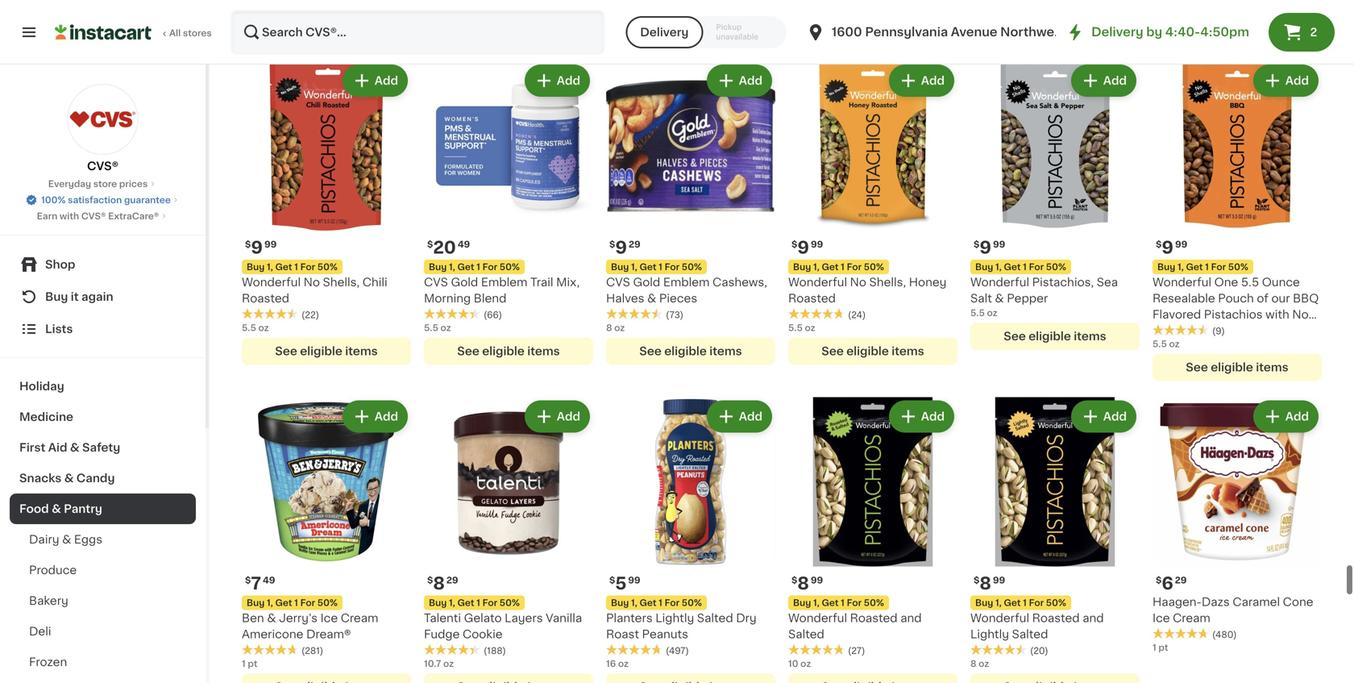 Task type: vqa. For each thing, say whether or not it's contained in the screenshot.


Task type: locate. For each thing, give the bounding box(es) containing it.
0 horizontal spatial salted
[[697, 612, 734, 624]]

buy 1, get 1 for 50% up one at the right of the page
[[1158, 262, 1249, 271]]

add button
[[344, 66, 406, 95], [526, 66, 589, 95], [709, 66, 771, 95], [891, 66, 953, 95], [1073, 66, 1135, 95], [1255, 66, 1318, 95], [344, 402, 406, 431], [526, 402, 589, 431], [709, 402, 771, 431], [891, 402, 953, 431], [1073, 402, 1135, 431], [1255, 402, 1318, 431]]

1 shells, from the left
[[323, 276, 360, 288]]

$ inside the $ 5 99
[[610, 576, 616, 584]]

ice inside ben & jerry's ice cream americone dream®
[[321, 612, 338, 624]]

0 horizontal spatial gold
[[451, 276, 478, 288]]

for up wonderful no shells, chili roasted
[[300, 262, 315, 271]]

gold
[[451, 276, 478, 288], [633, 276, 661, 288]]

10.7 oz
[[424, 659, 454, 668]]

oz down shells. on the right of the page
[[1170, 339, 1180, 348]]

50% up "wonderful no shells, honey roasted"
[[864, 262, 885, 271]]

50% up cvs gold emblem trail mix, morning blend
[[500, 262, 520, 271]]

8 up wonderful roasted and salted
[[798, 575, 810, 592]]

cvs inside cvs gold emblem cashews, halves & pieces
[[606, 276, 631, 288]]

see eligible items inside product group
[[457, 345, 560, 357]]

8 up the talenti
[[433, 575, 445, 592]]

get up resealable
[[1187, 262, 1204, 271]]

50% up cvs gold emblem cashews, halves & pieces at the top
[[682, 262, 702, 271]]

0 horizontal spatial $ 8 99
[[792, 575, 823, 592]]

49 right 7
[[263, 576, 275, 584]]

gold for 20
[[451, 276, 478, 288]]

2 gold from the left
[[633, 276, 661, 288]]

buy down the "$ 9 29"
[[611, 262, 629, 271]]

0 vertical spatial pt
[[1159, 643, 1169, 652]]

0 horizontal spatial pt
[[248, 659, 258, 668]]

1 $ 9 99 from the left
[[245, 239, 277, 256]]

0 vertical spatial 49
[[458, 240, 470, 249]]

pt for buy 1, get 1 for 50%
[[248, 659, 258, 668]]

0 horizontal spatial 29
[[447, 576, 458, 584]]

buy for planters lightly salted dry roast peanuts
[[611, 598, 629, 607]]

0 horizontal spatial 8 oz
[[606, 323, 625, 332]]

1, down the "$ 9 29"
[[631, 262, 638, 271]]

buy 1, get 1 for 50% for wonderful roasted and lightly salted
[[976, 598, 1067, 607]]

1, for wonderful pistachios, sea salt & pepper
[[996, 262, 1002, 271]]

1 up wonderful roasted and salted
[[841, 598, 845, 607]]

emblem inside cvs gold emblem cashews, halves & pieces
[[664, 276, 710, 288]]

& left candy
[[64, 473, 74, 484]]

add for cvs gold emblem trail mix, morning blend
[[557, 75, 581, 86]]

gelato
[[464, 612, 502, 624]]

wonderful for wonderful roasted and lightly salted
[[971, 612, 1030, 624]]

& right 'salt'
[[995, 293, 1005, 304]]

50% for wonderful roasted and lightly salted
[[1047, 598, 1067, 607]]

pt down americone
[[248, 659, 258, 668]]

buy up resealable
[[1158, 262, 1176, 271]]

buy
[[247, 262, 265, 271], [429, 262, 447, 271], [611, 262, 629, 271], [794, 262, 811, 271], [976, 262, 994, 271], [1158, 262, 1176, 271], [45, 291, 68, 302], [247, 598, 265, 607], [429, 598, 447, 607], [611, 598, 629, 607], [794, 598, 811, 607], [976, 598, 994, 607]]

5.5 oz
[[242, 323, 269, 332], [424, 323, 451, 332], [789, 323, 816, 332], [1153, 339, 1180, 348]]

earn with cvs® extracare® link
[[37, 210, 169, 223]]

50% up one at the right of the page
[[1229, 262, 1249, 271]]

9 up "wonderful no shells, honey roasted"
[[798, 239, 810, 256]]

earn with cvs® extracare®
[[37, 212, 159, 221]]

oz for talenti gelato layers vanilla fudge cookie
[[443, 659, 454, 668]]

get for wonderful roasted and salted
[[822, 598, 839, 607]]

(20)
[[1031, 646, 1049, 655]]

buy up planters
[[611, 598, 629, 607]]

9
[[251, 239, 263, 256], [616, 239, 627, 256], [798, 239, 810, 256], [980, 239, 992, 256], [1162, 239, 1174, 256]]

1 vertical spatial 49
[[263, 576, 275, 584]]

1 vertical spatial 8 oz
[[971, 659, 990, 668]]

1 emblem from the left
[[481, 276, 528, 288]]

1 horizontal spatial gold
[[633, 276, 661, 288]]

oz down wonderful roasted and lightly salted
[[979, 659, 990, 668]]

$ for cvs gold emblem trail mix, morning blend
[[427, 240, 433, 249]]

Search field
[[232, 11, 603, 53]]

delivery by 4:40-4:50pm link
[[1066, 23, 1250, 42]]

for for wonderful roasted and lightly salted
[[1029, 598, 1044, 607]]

no for honey
[[850, 276, 867, 288]]

0 horizontal spatial cvs
[[424, 276, 448, 288]]

shells,
[[323, 276, 360, 288], [870, 276, 907, 288]]

29 inside $ 8 29
[[447, 576, 458, 584]]

planters
[[606, 612, 653, 624]]

buy down 20
[[429, 262, 447, 271]]

lightly inside wonderful roasted and lightly salted
[[971, 628, 1010, 640]]

1 horizontal spatial emblem
[[664, 276, 710, 288]]

delivery for delivery
[[641, 27, 689, 38]]

5.5 oz down wonderful no shells, chili roasted
[[242, 323, 269, 332]]

for up gelato
[[483, 598, 498, 607]]

0 horizontal spatial lightly
[[656, 612, 695, 624]]

29 up halves
[[629, 240, 641, 249]]

29 up the talenti
[[447, 576, 458, 584]]

buy 1, get 1 for 50% for wonderful pistachios, sea salt & pepper
[[976, 262, 1067, 271]]

2 $ 9 99 from the left
[[792, 239, 824, 256]]

1 cream from the left
[[341, 612, 379, 624]]

1, up wonderful roasted and lightly salted
[[996, 598, 1002, 607]]

morning
[[424, 293, 471, 304]]

1 ice from the left
[[321, 612, 338, 624]]

1 up "wonderful no shells, honey roasted"
[[841, 262, 845, 271]]

1 and from the left
[[901, 612, 922, 624]]

50%
[[318, 262, 338, 271], [500, 262, 520, 271], [682, 262, 702, 271], [864, 262, 885, 271], [1047, 262, 1067, 271], [1229, 262, 1249, 271], [318, 598, 338, 607], [500, 598, 520, 607], [682, 598, 702, 607], [864, 598, 885, 607], [1047, 598, 1067, 607]]

dairy & eggs
[[29, 534, 102, 545]]

49 inside $ 20 49
[[458, 240, 470, 249]]

1 gold from the left
[[451, 276, 478, 288]]

cvs® link
[[67, 84, 138, 174]]

2 cvs from the left
[[606, 276, 631, 288]]

0 vertical spatial 8 oz
[[606, 323, 625, 332]]

9 for wonderful no shells, honey roasted
[[798, 239, 810, 256]]

salted left dry
[[697, 612, 734, 624]]

1 horizontal spatial 1 pt
[[1153, 643, 1169, 652]]

get for ben & jerry's ice cream americone dream®
[[275, 598, 292, 607]]

get up pepper
[[1004, 262, 1021, 271]]

our
[[1272, 293, 1291, 304]]

get up wonderful roasted and lightly salted
[[1004, 598, 1021, 607]]

buy for wonderful roasted and salted
[[794, 598, 811, 607]]

5.5 oz down shells. on the right of the page
[[1153, 339, 1180, 348]]

1 pt
[[1153, 643, 1169, 652], [242, 659, 258, 668]]

1 vertical spatial with
[[1266, 309, 1290, 320]]

3 $ 9 99 from the left
[[974, 239, 1006, 256]]

(27)
[[848, 646, 866, 655]]

pistachios
[[1205, 309, 1263, 320]]

buy up wonderful roasted and salted
[[794, 598, 811, 607]]

oz down wonderful no shells, chili roasted
[[258, 323, 269, 332]]

1 vertical spatial pt
[[248, 659, 258, 668]]

1, up wonderful roasted and salted
[[814, 598, 820, 607]]

add button for wonderful no shells, chili roasted
[[344, 66, 406, 95]]

1 for wonderful one 5.5 ounce resealable pouch of our bbq flavored pistachios with no shells.
[[1206, 262, 1210, 271]]

aid
[[48, 442, 67, 453]]

for up cvs gold emblem trail mix, morning blend
[[483, 262, 498, 271]]

get down $ 20 49
[[458, 262, 475, 271]]

1,
[[267, 262, 273, 271], [449, 262, 455, 271], [631, 262, 638, 271], [814, 262, 820, 271], [996, 262, 1002, 271], [1178, 262, 1184, 271], [267, 598, 273, 607], [449, 598, 455, 607], [631, 598, 638, 607], [814, 598, 820, 607], [996, 598, 1002, 607]]

shells, left chili
[[323, 276, 360, 288]]

get for wonderful one 5.5 ounce resealable pouch of our bbq flavored pistachios with no shells.
[[1187, 262, 1204, 271]]

8 oz down wonderful roasted and lightly salted
[[971, 659, 990, 668]]

49 for 20
[[458, 240, 470, 249]]

salted up (20)
[[1012, 628, 1049, 640]]

1 up cvs gold emblem trail mix, morning blend
[[477, 262, 481, 271]]

1 horizontal spatial 49
[[458, 240, 470, 249]]

1, down $ 7 49 at the left of the page
[[267, 598, 273, 607]]

1, for cvs gold emblem cashews, halves & pieces
[[631, 262, 638, 271]]

shells, inside "wonderful no shells, honey roasted"
[[870, 276, 907, 288]]

salted inside planters lightly salted dry roast peanuts
[[697, 612, 734, 624]]

for for cvs gold emblem trail mix, morning blend
[[483, 262, 498, 271]]

$ inside $ 20 49
[[427, 240, 433, 249]]

oz down morning at the left top of page
[[441, 323, 451, 332]]

1 pt for buy 1, get 1 for 50%
[[242, 659, 258, 668]]

oz right 16
[[618, 659, 629, 668]]

5.5
[[1242, 276, 1260, 288], [971, 308, 985, 317], [242, 323, 256, 332], [424, 323, 439, 332], [789, 323, 803, 332], [1153, 339, 1168, 348]]

see eligible items
[[457, 9, 560, 21], [640, 9, 742, 21], [1186, 9, 1289, 21], [1004, 26, 1107, 37], [1004, 330, 1107, 342], [275, 345, 378, 357], [457, 345, 560, 357], [640, 345, 742, 357], [822, 345, 925, 357], [1186, 361, 1289, 373]]

buy 1, get 1 for 50%
[[247, 262, 338, 271], [429, 262, 520, 271], [611, 262, 702, 271], [794, 262, 885, 271], [976, 262, 1067, 271], [1158, 262, 1249, 271], [247, 598, 338, 607], [429, 598, 520, 607], [611, 598, 702, 607], [794, 598, 885, 607], [976, 598, 1067, 607]]

wonderful inside wonderful roasted and lightly salted
[[971, 612, 1030, 624]]

1 $ 8 99 from the left
[[792, 575, 823, 592]]

50% for planters lightly salted dry roast peanuts
[[682, 598, 702, 607]]

50% for cvs gold emblem trail mix, morning blend
[[500, 262, 520, 271]]

delivery inside delivery button
[[641, 27, 689, 38]]

lightly inside planters lightly salted dry roast peanuts
[[656, 612, 695, 624]]

eligible
[[482, 9, 525, 21], [665, 9, 707, 21], [1211, 9, 1254, 21], [1029, 26, 1072, 37], [1029, 330, 1072, 342], [300, 345, 343, 357], [482, 345, 525, 357], [665, 345, 707, 357], [847, 345, 889, 357], [1211, 361, 1254, 373]]

for up jerry's
[[300, 598, 315, 607]]

1 up resealable
[[1206, 262, 1210, 271]]

cvs up halves
[[606, 276, 631, 288]]

pieces
[[660, 293, 698, 304]]

1, for planters lightly salted dry roast peanuts
[[631, 598, 638, 607]]

2 horizontal spatial no
[[1293, 309, 1309, 320]]

no inside wonderful one 5.5 ounce resealable pouch of our bbq flavored pistachios with no shells.
[[1293, 309, 1309, 320]]

cream down 'haagen-'
[[1173, 612, 1211, 624]]

delivery
[[1092, 26, 1144, 38], [641, 27, 689, 38]]

get up "wonderful no shells, honey roasted"
[[822, 262, 839, 271]]

product group containing 7
[[242, 397, 411, 683]]

get up planters
[[640, 598, 657, 607]]

16 oz
[[606, 659, 629, 668]]

1 horizontal spatial and
[[1083, 612, 1104, 624]]

for up pistachios,
[[1029, 262, 1044, 271]]

$ 9 99 up 'salt'
[[974, 239, 1006, 256]]

2 horizontal spatial 29
[[1176, 576, 1187, 584]]

food & pantry link
[[10, 494, 196, 524]]

$ for wonderful roasted and salted
[[792, 576, 798, 584]]

buy up wonderful no shells, chili roasted
[[247, 262, 265, 271]]

wonderful inside wonderful one 5.5 ounce resealable pouch of our bbq flavored pistachios with no shells.
[[1153, 276, 1212, 288]]

buy 1, get 1 for 50% up planters
[[611, 598, 702, 607]]

cvs up morning at the left top of page
[[424, 276, 448, 288]]

5.5 for wonderful no shells, chili roasted
[[242, 323, 256, 332]]

cvs gold emblem cashews, halves & pieces
[[606, 276, 768, 304]]

2 horizontal spatial salted
[[1012, 628, 1049, 640]]

1 up planters lightly salted dry roast peanuts
[[659, 598, 663, 607]]

for up wonderful roasted and salted
[[847, 598, 862, 607]]

99 for wonderful pistachios, sea salt & pepper
[[993, 240, 1006, 249]]

4:40-
[[1166, 26, 1201, 38]]

50% up layers
[[500, 598, 520, 607]]

2 button
[[1269, 13, 1335, 52]]

no inside "wonderful no shells, honey roasted"
[[850, 276, 867, 288]]

dry
[[736, 612, 757, 624]]

salted
[[697, 612, 734, 624], [789, 628, 825, 640], [1012, 628, 1049, 640]]

4 $ 9 99 from the left
[[1156, 239, 1188, 256]]

29 for 8
[[447, 576, 458, 584]]

8 for talenti gelato layers vanilla fudge cookie
[[433, 575, 445, 592]]

29 right 6
[[1176, 576, 1187, 584]]

1 pt down 'haagen-'
[[1153, 643, 1169, 652]]

oz right 10.7
[[443, 659, 454, 668]]

no up (22)
[[304, 276, 320, 288]]

1 vertical spatial lightly
[[971, 628, 1010, 640]]

delivery for delivery by 4:40-4:50pm
[[1092, 26, 1144, 38]]

buy 1, get 1 for 50% up gelato
[[429, 598, 520, 607]]

(497)
[[666, 646, 689, 655]]

1 pt down americone
[[242, 659, 258, 668]]

$ 9 99
[[245, 239, 277, 256], [792, 239, 824, 256], [974, 239, 1006, 256], [1156, 239, 1188, 256]]

no for chili
[[304, 276, 320, 288]]

1 horizontal spatial 29
[[629, 240, 641, 249]]

get up jerry's
[[275, 598, 292, 607]]

see eligible items button
[[424, 1, 594, 29], [606, 1, 776, 29], [1153, 1, 1323, 29], [971, 18, 1140, 45], [971, 322, 1140, 350], [242, 337, 411, 365], [424, 337, 594, 365], [606, 337, 776, 365], [789, 337, 958, 365], [1153, 353, 1323, 381]]

1 horizontal spatial no
[[850, 276, 867, 288]]

None search field
[[231, 10, 605, 55]]

get up wonderful no shells, chili roasted
[[275, 262, 292, 271]]

★★★★★
[[242, 308, 298, 319], [242, 308, 298, 319], [424, 308, 481, 319], [424, 308, 481, 319], [606, 308, 663, 319], [606, 308, 663, 319], [789, 308, 845, 319], [789, 308, 845, 319], [1153, 324, 1210, 335], [1153, 324, 1210, 335], [1153, 628, 1210, 639], [1153, 628, 1210, 639], [242, 644, 298, 655], [242, 644, 298, 655], [424, 644, 481, 655], [424, 644, 481, 655], [606, 644, 663, 655], [606, 644, 663, 655], [789, 644, 845, 655], [789, 644, 845, 655], [971, 644, 1027, 655], [971, 644, 1027, 655]]

wonderful inside wonderful no shells, chili roasted
[[242, 276, 301, 288]]

1, for talenti gelato layers vanilla fudge cookie
[[449, 598, 455, 607]]

get for talenti gelato layers vanilla fudge cookie
[[458, 598, 475, 607]]

(188)
[[484, 646, 506, 655]]

salted up 10 oz
[[789, 628, 825, 640]]

buy 1, get 1 for 50% up wonderful roasted and salted
[[794, 598, 885, 607]]

& up americone
[[267, 612, 276, 624]]

99 for wonderful no shells, honey roasted
[[811, 240, 824, 249]]

and for wonderful roasted and lightly salted
[[1083, 612, 1104, 624]]

$ 9 99 for wonderful pistachios, sea salt & pepper
[[974, 239, 1006, 256]]

cvs
[[424, 276, 448, 288], [606, 276, 631, 288]]

add for cvs gold emblem cashews, halves & pieces
[[739, 75, 763, 86]]

buy 1, get 1 for 50% for wonderful no shells, honey roasted
[[794, 262, 885, 271]]

1 up pepper
[[1023, 262, 1027, 271]]

gold inside cvs gold emblem cashews, halves & pieces
[[633, 276, 661, 288]]

1 for wonderful roasted and lightly salted
[[1023, 598, 1027, 607]]

ben
[[242, 612, 264, 624]]

shells, inside wonderful no shells, chili roasted
[[323, 276, 360, 288]]

0 horizontal spatial 1 pt
[[242, 659, 258, 668]]

$ 8 29
[[427, 575, 458, 592]]

1, for wonderful no shells, chili roasted
[[267, 262, 273, 271]]

buy 1, get 1 for 50% up wonderful no shells, chili roasted
[[247, 262, 338, 271]]

4:50pm
[[1201, 26, 1250, 38]]

eggs
[[74, 534, 102, 545]]

buy 1, get 1 for 50% for wonderful roasted and salted
[[794, 598, 885, 607]]

wonderful inside wonderful pistachios, sea salt & pepper 5.5 oz
[[971, 276, 1030, 288]]

0 horizontal spatial cream
[[341, 612, 379, 624]]

29 inside $ 6 29
[[1176, 576, 1187, 584]]

lightly
[[656, 612, 695, 624], [971, 628, 1010, 640]]

cream inside ben & jerry's ice cream americone dream®
[[341, 612, 379, 624]]

29 inside the "$ 9 29"
[[629, 240, 641, 249]]

3 9 from the left
[[798, 239, 810, 256]]

add button for planters lightly salted dry roast peanuts
[[709, 402, 771, 431]]

100% satisfaction guarantee button
[[25, 190, 181, 206]]

ice up dream®
[[321, 612, 338, 624]]

$ inside the "$ 9 29"
[[610, 240, 616, 249]]

1 for wonderful no shells, chili roasted
[[294, 262, 298, 271]]

buy 1, get 1 for 50% for cvs gold emblem trail mix, morning blend
[[429, 262, 520, 271]]

1 horizontal spatial delivery
[[1092, 26, 1144, 38]]

1, down $ 20 49
[[449, 262, 455, 271]]

1 horizontal spatial lightly
[[971, 628, 1010, 640]]

frozen
[[29, 656, 67, 668]]

lists
[[45, 323, 73, 335]]

8 oz
[[606, 323, 625, 332], [971, 659, 990, 668]]

1, for wonderful no shells, honey roasted
[[814, 262, 820, 271]]

for up planters lightly salted dry roast peanuts
[[665, 598, 680, 607]]

for up "wonderful no shells, honey roasted"
[[847, 262, 862, 271]]

$ 9 99 for wonderful no shells, honey roasted
[[792, 239, 824, 256]]

0 vertical spatial 1 pt
[[1153, 643, 1169, 652]]

0 vertical spatial lightly
[[656, 612, 695, 624]]

0 horizontal spatial ice
[[321, 612, 338, 624]]

avenue
[[951, 26, 998, 38]]

2 and from the left
[[1083, 612, 1104, 624]]

1 vertical spatial cvs®
[[81, 212, 106, 221]]

0 horizontal spatial 49
[[263, 576, 275, 584]]

no inside wonderful no shells, chili roasted
[[304, 276, 320, 288]]

1 horizontal spatial cream
[[1173, 612, 1211, 624]]

4 9 from the left
[[980, 239, 992, 256]]

cvs® up 'everyday store prices' link
[[87, 160, 119, 172]]

99 inside the $ 5 99
[[628, 576, 641, 584]]

99 for wonderful roasted and lightly salted
[[993, 576, 1006, 584]]

8 for wonderful roasted and salted
[[798, 575, 810, 592]]

9 for cvs gold emblem cashews, halves & pieces
[[616, 239, 627, 256]]

2 cream from the left
[[1173, 612, 1211, 624]]

salted inside wonderful roasted and salted
[[789, 628, 825, 640]]

1 horizontal spatial with
[[1266, 309, 1290, 320]]

8 oz down halves
[[606, 323, 625, 332]]

emblem for 9
[[664, 276, 710, 288]]

bakery link
[[10, 585, 196, 616]]

50% for talenti gelato layers vanilla fudge cookie
[[500, 598, 520, 607]]

2 shells, from the left
[[870, 276, 907, 288]]

and
[[901, 612, 922, 624], [1083, 612, 1104, 624]]

1 horizontal spatial pt
[[1159, 643, 1169, 652]]

99 for wonderful one 5.5 ounce resealable pouch of our bbq flavored pistachios with no shells.
[[1176, 240, 1188, 249]]

pennsylvania
[[866, 26, 948, 38]]

trail
[[531, 276, 554, 288]]

1 horizontal spatial $ 8 99
[[974, 575, 1006, 592]]

$ for ben & jerry's ice cream americone dream®
[[245, 576, 251, 584]]

5.5 inside wonderful pistachios, sea salt & pepper 5.5 oz
[[971, 308, 985, 317]]

wonderful inside wonderful roasted and salted
[[789, 612, 848, 624]]

add
[[375, 75, 398, 86], [557, 75, 581, 86], [739, 75, 763, 86], [922, 75, 945, 86], [1104, 75, 1127, 86], [1286, 75, 1310, 86], [375, 411, 398, 422], [557, 411, 581, 422], [739, 411, 763, 422], [922, 411, 945, 422], [1104, 411, 1127, 422], [1286, 411, 1310, 422]]

cvs® logo image
[[67, 84, 138, 155]]

1 for ben & jerry's ice cream americone dream®
[[294, 598, 298, 607]]

peanuts
[[642, 628, 689, 640]]

oz down halves
[[615, 323, 625, 332]]

wonderful roasted and salted
[[789, 612, 922, 640]]

with
[[60, 212, 79, 221], [1266, 309, 1290, 320]]

50% up wonderful roasted and salted
[[864, 598, 885, 607]]

it
[[71, 291, 79, 302]]

wonderful no shells, honey roasted
[[789, 276, 947, 304]]

with right earn
[[60, 212, 79, 221]]

1 9 from the left
[[251, 239, 263, 256]]

get up wonderful roasted and salted
[[822, 598, 839, 607]]

buy for talenti gelato layers vanilla fudge cookie
[[429, 598, 447, 607]]

$ inside $ 8 29
[[427, 576, 433, 584]]

caramel
[[1233, 596, 1281, 607]]

1, up wonderful no shells, chili roasted
[[267, 262, 273, 271]]

cvs inside cvs gold emblem trail mix, morning blend
[[424, 276, 448, 288]]

see inside product group
[[457, 345, 480, 357]]

10
[[789, 659, 799, 668]]

0 horizontal spatial no
[[304, 276, 320, 288]]

see
[[457, 9, 480, 21], [640, 9, 662, 21], [1186, 9, 1209, 21], [1004, 26, 1026, 37], [1004, 330, 1026, 342], [275, 345, 297, 357], [457, 345, 480, 357], [640, 345, 662, 357], [822, 345, 844, 357], [1186, 361, 1209, 373]]

5.5 oz down morning at the left top of page
[[424, 323, 451, 332]]

9 for wonderful one 5.5 ounce resealable pouch of our bbq flavored pistachios with no shells.
[[1162, 239, 1174, 256]]

1 horizontal spatial shells,
[[870, 276, 907, 288]]

roasted inside wonderful no shells, chili roasted
[[242, 293, 289, 304]]

and inside wonderful roasted and salted
[[901, 612, 922, 624]]

1 horizontal spatial cvs
[[606, 276, 631, 288]]

8 down wonderful roasted and lightly salted
[[971, 659, 977, 668]]

2 $ 8 99 from the left
[[974, 575, 1006, 592]]

buy up 'salt'
[[976, 262, 994, 271]]

pt down 'haagen-'
[[1159, 643, 1169, 652]]

0 horizontal spatial emblem
[[481, 276, 528, 288]]

& inside wonderful pistachios, sea salt & pepper 5.5 oz
[[995, 293, 1005, 304]]

1 horizontal spatial 8 oz
[[971, 659, 990, 668]]

(9)
[[1213, 326, 1226, 335]]

0 horizontal spatial shells,
[[323, 276, 360, 288]]

buy 1, get 1 for 50% for ben & jerry's ice cream americone dream®
[[247, 598, 338, 607]]

for for wonderful no shells, chili roasted
[[300, 262, 315, 271]]

1 vertical spatial 1 pt
[[242, 659, 258, 668]]

flavored
[[1153, 309, 1202, 320]]

everyday store prices link
[[48, 177, 157, 190]]

2 ice from the left
[[1153, 612, 1171, 624]]

0 horizontal spatial delivery
[[641, 27, 689, 38]]

$ inside $ 7 49
[[245, 576, 251, 584]]

9 up resealable
[[1162, 239, 1174, 256]]

buy for wonderful roasted and lightly salted
[[976, 598, 994, 607]]

& right aid
[[70, 442, 79, 453]]

50% up wonderful no shells, chili roasted
[[318, 262, 338, 271]]

add button for ben & jerry's ice cream americone dream®
[[344, 402, 406, 431]]

20
[[433, 239, 456, 256]]

1600 pennsylvania avenue northwest
[[832, 26, 1067, 38]]

99 up wonderful roasted and salted
[[811, 576, 823, 584]]

50% up pistachios,
[[1047, 262, 1067, 271]]

gold inside cvs gold emblem trail mix, morning blend
[[451, 276, 478, 288]]

49 inside $ 7 49
[[263, 576, 275, 584]]

roasted inside wonderful roasted and lightly salted
[[1033, 612, 1080, 624]]

emblem
[[481, 276, 528, 288], [664, 276, 710, 288]]

0 horizontal spatial with
[[60, 212, 79, 221]]

5 9 from the left
[[1162, 239, 1174, 256]]

1 horizontal spatial ice
[[1153, 612, 1171, 624]]

and inside wonderful roasted and lightly salted
[[1083, 612, 1104, 624]]

1 cvs from the left
[[424, 276, 448, 288]]

for for planters lightly salted dry roast peanuts
[[665, 598, 680, 607]]

wonderful inside "wonderful no shells, honey roasted"
[[789, 276, 848, 288]]

9 up halves
[[616, 239, 627, 256]]

1 horizontal spatial salted
[[789, 628, 825, 640]]

2 9 from the left
[[616, 239, 627, 256]]

instacart logo image
[[55, 23, 152, 42]]

1, for wonderful one 5.5 ounce resealable pouch of our bbq flavored pistachios with no shells.
[[1178, 262, 1184, 271]]

8 down halves
[[606, 323, 612, 332]]

8 up wonderful roasted and lightly salted
[[980, 575, 992, 592]]

emblem inside cvs gold emblem trail mix, morning blend
[[481, 276, 528, 288]]

50% up planters lightly salted dry roast peanuts
[[682, 598, 702, 607]]

0 horizontal spatial and
[[901, 612, 922, 624]]

get for wonderful pistachios, sea salt & pepper
[[1004, 262, 1021, 271]]

earn
[[37, 212, 57, 221]]

1, up planters
[[631, 598, 638, 607]]

product group
[[242, 61, 411, 365], [424, 61, 594, 365], [606, 61, 776, 365], [789, 61, 958, 365], [971, 61, 1140, 350], [1153, 61, 1323, 381], [242, 397, 411, 683], [424, 397, 594, 683], [606, 397, 776, 683], [789, 397, 958, 683], [971, 397, 1140, 683], [1153, 397, 1323, 654]]

29 for 9
[[629, 240, 641, 249]]

1 for planters lightly salted dry roast peanuts
[[659, 598, 663, 607]]

50% for wonderful no shells, chili roasted
[[318, 262, 338, 271]]

2 emblem from the left
[[664, 276, 710, 288]]



Task type: describe. For each thing, give the bounding box(es) containing it.
1 for wonderful roasted and salted
[[841, 598, 845, 607]]

produce
[[29, 564, 77, 576]]

by
[[1147, 26, 1163, 38]]

roast
[[606, 628, 639, 640]]

add button for wonderful one 5.5 ounce resealable pouch of our bbq flavored pistachios with no shells.
[[1255, 66, 1318, 95]]

add for wonderful pistachios, sea salt & pepper
[[1104, 75, 1127, 86]]

buy 1, get 1 for 50% for cvs gold emblem cashews, halves & pieces
[[611, 262, 702, 271]]

all stores
[[169, 29, 212, 37]]

(24)
[[848, 310, 866, 319]]

buy for cvs gold emblem cashews, halves & pieces
[[611, 262, 629, 271]]

buy for wonderful no shells, chili roasted
[[247, 262, 265, 271]]

buy for cvs gold emblem trail mix, morning blend
[[429, 262, 447, 271]]

service type group
[[626, 16, 787, 48]]

add for planters lightly salted dry roast peanuts
[[739, 411, 763, 422]]

cone
[[1284, 596, 1314, 607]]

ounce
[[1263, 276, 1301, 288]]

$ 9 99 for wonderful no shells, chili roasted
[[245, 239, 277, 256]]

50% for wonderful pistachios, sea salt & pepper
[[1047, 262, 1067, 271]]

(73)
[[666, 310, 684, 319]]

49 for 7
[[263, 576, 275, 584]]

get for wonderful no shells, chili roasted
[[275, 262, 292, 271]]

2
[[1311, 27, 1318, 38]]

product group containing 5
[[606, 397, 776, 683]]

for for cvs gold emblem cashews, halves & pieces
[[665, 262, 680, 271]]

& inside cvs gold emblem cashews, halves & pieces
[[648, 293, 657, 304]]

0 vertical spatial cvs®
[[87, 160, 119, 172]]

add for talenti gelato layers vanilla fudge cookie
[[557, 411, 581, 422]]

ice inside 'haagen-dazs caramel cone ice cream'
[[1153, 612, 1171, 624]]

deli link
[[10, 616, 196, 647]]

again
[[81, 291, 113, 302]]

add button for cvs gold emblem trail mix, morning blend
[[526, 66, 589, 95]]

$ 8 99 for wonderful roasted and lightly salted
[[974, 575, 1006, 592]]

50% for cvs gold emblem cashews, halves & pieces
[[682, 262, 702, 271]]

& left "eggs"
[[62, 534, 71, 545]]

shop link
[[10, 248, 196, 281]]

pantry
[[64, 503, 102, 514]]

food & pantry
[[19, 503, 102, 514]]

$ for wonderful pistachios, sea salt & pepper
[[974, 240, 980, 249]]

talenti gelato layers vanilla fudge cookie
[[424, 612, 582, 640]]

resealable
[[1153, 293, 1216, 304]]

sea
[[1097, 276, 1119, 288]]

5.5 oz for wonderful no shells, chili roasted
[[242, 323, 269, 332]]

& right food
[[52, 503, 61, 514]]

50% for wonderful no shells, honey roasted
[[864, 262, 885, 271]]

prices
[[119, 179, 148, 188]]

oz for wonderful roasted and salted
[[801, 659, 812, 668]]

10 oz
[[789, 659, 812, 668]]

everyday store prices
[[48, 179, 148, 188]]

add button for wonderful roasted and salted
[[891, 402, 953, 431]]

buy it again
[[45, 291, 113, 302]]

buy it again link
[[10, 281, 196, 313]]

delivery by 4:40-4:50pm
[[1092, 26, 1250, 38]]

1600
[[832, 26, 863, 38]]

vanilla
[[546, 612, 582, 624]]

snacks & candy
[[19, 473, 115, 484]]

add for wonderful one 5.5 ounce resealable pouch of our bbq flavored pistachios with no shells.
[[1286, 75, 1310, 86]]

add for wonderful no shells, honey roasted
[[922, 75, 945, 86]]

for for wonderful one 5.5 ounce resealable pouch of our bbq flavored pistachios with no shells.
[[1212, 262, 1227, 271]]

get for planters lightly salted dry roast peanuts
[[640, 598, 657, 607]]

add for wonderful no shells, chili roasted
[[375, 75, 398, 86]]

$ 9 99 for wonderful one 5.5 ounce resealable pouch of our bbq flavored pistachios with no shells.
[[1156, 239, 1188, 256]]

$ 9 29
[[610, 239, 641, 256]]

$ for wonderful no shells, chili roasted
[[245, 240, 251, 249]]

roasted inside "wonderful no shells, honey roasted"
[[789, 293, 836, 304]]

9 for wonderful pistachios, sea salt & pepper
[[980, 239, 992, 256]]

$ for wonderful roasted and lightly salted
[[974, 576, 980, 584]]

wonderful one 5.5 ounce resealable pouch of our bbq flavored pistachios with no shells.
[[1153, 276, 1320, 336]]

16
[[606, 659, 616, 668]]

8 oz for 9
[[606, 323, 625, 332]]

shells, for chili
[[323, 276, 360, 288]]

1 down 'haagen-'
[[1153, 643, 1157, 652]]

8 oz for 8
[[971, 659, 990, 668]]

get for wonderful roasted and lightly salted
[[1004, 598, 1021, 607]]

5
[[616, 575, 627, 592]]

$ 6 29
[[1156, 575, 1187, 592]]

holiday
[[19, 381, 64, 392]]

8 for wonderful roasted and lightly salted
[[980, 575, 992, 592]]

1 down americone
[[242, 659, 246, 668]]

add for wonderful roasted and lightly salted
[[1104, 411, 1127, 422]]

everyday
[[48, 179, 91, 188]]

add for wonderful roasted and salted
[[922, 411, 945, 422]]

100% satisfaction guarantee
[[41, 196, 171, 204]]

layers
[[505, 612, 543, 624]]

oz for wonderful no shells, chili roasted
[[258, 323, 269, 332]]

1, for ben & jerry's ice cream americone dream®
[[267, 598, 273, 607]]

wonderful roasted and lightly salted
[[971, 612, 1104, 640]]

5.5 oz for wonderful one 5.5 ounce resealable pouch of our bbq flavored pistachios with no shells.
[[1153, 339, 1180, 348]]

halves
[[606, 293, 645, 304]]

salt
[[971, 293, 993, 304]]

$ for planters lightly salted dry roast peanuts
[[610, 576, 616, 584]]

$ for wonderful no shells, honey roasted
[[792, 240, 798, 249]]

snacks
[[19, 473, 62, 484]]

oz for wonderful no shells, honey roasted
[[805, 323, 816, 332]]

$ for wonderful one 5.5 ounce resealable pouch of our bbq flavored pistachios with no shells.
[[1156, 240, 1162, 249]]

29 for 6
[[1176, 576, 1187, 584]]

talenti
[[424, 612, 461, 624]]

$ inside $ 6 29
[[1156, 576, 1162, 584]]

99 for planters lightly salted dry roast peanuts
[[628, 576, 641, 584]]

50% for ben & jerry's ice cream americone dream®
[[318, 598, 338, 607]]

oz inside wonderful pistachios, sea salt & pepper 5.5 oz
[[987, 308, 998, 317]]

frozen link
[[10, 647, 196, 677]]

add button for wonderful pistachios, sea salt & pepper
[[1073, 66, 1135, 95]]

of
[[1258, 293, 1269, 304]]

50% for wonderful roasted and salted
[[864, 598, 885, 607]]

cookie
[[463, 628, 503, 640]]

items inside product group
[[528, 345, 560, 357]]

extracare®
[[108, 212, 159, 221]]

emblem for 20
[[481, 276, 528, 288]]

buy for ben & jerry's ice cream americone dream®
[[247, 598, 265, 607]]

dairy
[[29, 534, 59, 545]]

for for wonderful pistachios, sea salt & pepper
[[1029, 262, 1044, 271]]

buy for wonderful no shells, honey roasted
[[794, 262, 811, 271]]

pistachios,
[[1033, 276, 1094, 288]]

buy left it
[[45, 291, 68, 302]]

for for ben & jerry's ice cream americone dream®
[[300, 598, 315, 607]]

haagen-dazs caramel cone ice cream
[[1153, 596, 1314, 624]]

northwest
[[1001, 26, 1067, 38]]

dairy & eggs link
[[10, 524, 196, 555]]

get for cvs gold emblem cashews, halves & pieces
[[640, 262, 657, 271]]

roasted inside wonderful roasted and salted
[[850, 612, 898, 624]]

shells, for honey
[[870, 276, 907, 288]]

wonderful for wonderful roasted and salted
[[789, 612, 848, 624]]

10.7
[[424, 659, 441, 668]]

product group containing 6
[[1153, 397, 1323, 654]]

cream inside 'haagen-dazs caramel cone ice cream'
[[1173, 612, 1211, 624]]

salted inside wonderful roasted and lightly salted
[[1012, 628, 1049, 640]]

1 for talenti gelato layers vanilla fudge cookie
[[477, 598, 481, 607]]

deli
[[29, 626, 51, 637]]

6
[[1162, 575, 1174, 592]]

cvs gold emblem trail mix, morning blend
[[424, 276, 580, 304]]

buy 1, get 1 for 50% for planters lightly salted dry roast peanuts
[[611, 598, 702, 607]]

wonderful no shells, chili roasted
[[242, 276, 388, 304]]

store
[[93, 179, 117, 188]]

5.5 oz for cvs gold emblem trail mix, morning blend
[[424, 323, 451, 332]]

ben & jerry's ice cream americone dream®
[[242, 612, 379, 640]]

(66)
[[484, 310, 502, 319]]

1600 pennsylvania avenue northwest button
[[806, 10, 1067, 55]]

$ 7 49
[[245, 575, 275, 592]]

0 vertical spatial with
[[60, 212, 79, 221]]

product group containing 20
[[424, 61, 594, 365]]

cashews,
[[713, 276, 768, 288]]

bbq
[[1294, 293, 1320, 304]]

pepper
[[1007, 293, 1049, 304]]

first
[[19, 442, 45, 453]]

all stores link
[[55, 10, 213, 55]]

lists link
[[10, 313, 196, 345]]

1, for wonderful roasted and lightly salted
[[996, 598, 1002, 607]]

oz for planters lightly salted dry roast peanuts
[[618, 659, 629, 668]]

stores
[[183, 29, 212, 37]]

buy for wonderful one 5.5 ounce resealable pouch of our bbq flavored pistachios with no shells.
[[1158, 262, 1176, 271]]

1 for cvs gold emblem cashews, halves & pieces
[[659, 262, 663, 271]]

$ for talenti gelato layers vanilla fudge cookie
[[427, 576, 433, 584]]

americone
[[242, 628, 304, 640]]

medicine
[[19, 411, 73, 423]]

buy 1, get 1 for 50% for talenti gelato layers vanilla fudge cookie
[[429, 598, 520, 607]]

food
[[19, 503, 49, 514]]

snacks & candy link
[[10, 463, 196, 494]]

5.5 inside wonderful one 5.5 ounce resealable pouch of our bbq flavored pistachios with no shells.
[[1242, 276, 1260, 288]]

jerry's
[[279, 612, 318, 624]]

buy 1, get 1 for 50% for wonderful no shells, chili roasted
[[247, 262, 338, 271]]

blend
[[474, 293, 507, 304]]

gold for 9
[[633, 276, 661, 288]]

first aid & safety
[[19, 442, 120, 453]]

wonderful pistachios, sea salt & pepper 5.5 oz
[[971, 276, 1119, 317]]

with inside wonderful one 5.5 ounce resealable pouch of our bbq flavored pistachios with no shells.
[[1266, 309, 1290, 320]]

holiday link
[[10, 371, 196, 402]]

add button for wonderful no shells, honey roasted
[[891, 66, 953, 95]]

& inside ben & jerry's ice cream americone dream®
[[267, 612, 276, 624]]

dazs
[[1202, 596, 1230, 607]]

planters lightly salted dry roast peanuts
[[606, 612, 757, 640]]

chili
[[363, 276, 388, 288]]

cvs for 9
[[606, 276, 631, 288]]

wonderful for wonderful one 5.5 ounce resealable pouch of our bbq flavored pistachios with no shells.
[[1153, 276, 1212, 288]]



